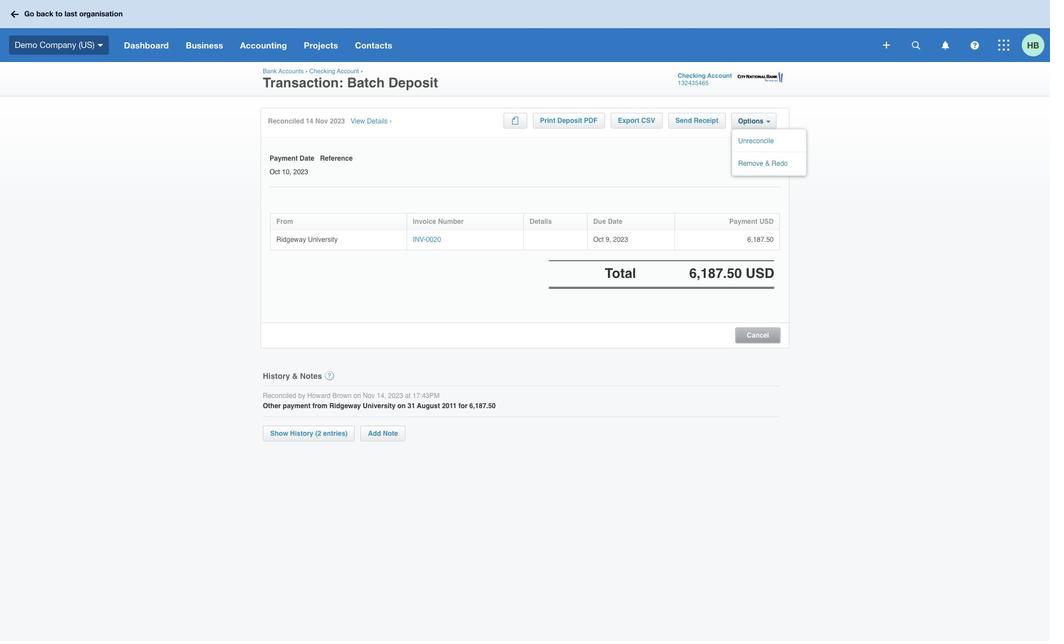Task type: describe. For each thing, give the bounding box(es) containing it.
0 horizontal spatial details
[[367, 117, 388, 125]]

show history (2 entries) link
[[263, 426, 355, 442]]

export
[[618, 117, 639, 125]]

payment date oct 10, 2023
[[270, 155, 314, 176]]

reconciled 14 nov 2023 view details ›
[[268, 117, 392, 125]]

notes
[[300, 371, 322, 380]]

14,
[[377, 392, 386, 400]]

accounts
[[278, 68, 304, 75]]

other
[[263, 402, 281, 410]]

export csv link
[[611, 113, 662, 129]]

1 vertical spatial details
[[530, 218, 552, 225]]

0 horizontal spatial on
[[353, 392, 361, 400]]

payment
[[283, 402, 311, 410]]

invoice number
[[413, 218, 464, 225]]

6,187.50 usd
[[689, 266, 774, 282]]

business
[[186, 40, 223, 50]]

projects button
[[295, 28, 347, 62]]

show history (2 entries)
[[270, 430, 348, 438]]

2023 inside "payment date oct 10, 2023"
[[293, 168, 308, 176]]

17:43pm
[[413, 392, 440, 400]]

2 horizontal spatial ›
[[390, 117, 392, 125]]

bank accounts › checking account › transaction:                batch deposit
[[263, 68, 438, 91]]

inv-0020
[[413, 236, 441, 244]]

august
[[417, 402, 440, 410]]

usd
[[759, 218, 774, 225]]

send
[[675, 117, 692, 125]]

print deposit pdf link
[[533, 113, 605, 129]]

howard
[[307, 392, 331, 400]]

9,
[[606, 236, 611, 244]]

inv-0020 link
[[413, 236, 441, 244]]

0 horizontal spatial ›
[[306, 68, 308, 75]]

nov inside reconciled by howard brown on nov 14, 2023 at 17:43pm other payment from ridgeway university on 31 august 2011 for 6,187.50
[[363, 392, 375, 400]]

unreconcile link
[[733, 130, 828, 152]]

reconciled for reconciled 14 nov 2023 view details ›
[[268, 117, 304, 125]]

for
[[458, 402, 468, 410]]

0 vertical spatial ridgeway
[[276, 236, 306, 244]]

bank
[[263, 68, 277, 75]]

export csv
[[618, 117, 655, 125]]

checking inside checking account 132435465
[[678, 72, 706, 80]]

go back to last organisation
[[24, 9, 123, 18]]

view
[[351, 117, 365, 125]]

brown
[[332, 392, 352, 400]]

payment for payment usd
[[729, 218, 758, 225]]

2023 left view at the left top of page
[[330, 117, 345, 125]]

due date
[[593, 218, 623, 225]]

& for redo
[[765, 160, 770, 168]]

history & notes
[[263, 371, 322, 380]]

reconciled for reconciled by howard brown on nov 14, 2023 at 17:43pm other payment from ridgeway university on 31 august 2011 for 6,187.50
[[263, 392, 296, 400]]

by
[[298, 392, 305, 400]]

1 vertical spatial oct
[[593, 236, 604, 244]]

at
[[405, 392, 411, 400]]

0020
[[426, 236, 441, 244]]

redo
[[772, 160, 788, 168]]

date for due date
[[608, 218, 623, 225]]

0 horizontal spatial nov
[[315, 117, 328, 125]]

31
[[408, 402, 415, 410]]

checking inside bank accounts › checking account › transaction:                batch deposit
[[309, 68, 335, 75]]

payment usd
[[729, 218, 774, 225]]

add note link
[[361, 426, 405, 442]]

remove & redo
[[738, 160, 788, 168]]

svg image
[[912, 41, 920, 49]]

2011
[[442, 402, 457, 410]]

note
[[383, 430, 398, 438]]

ridgeway university
[[276, 236, 338, 244]]

from
[[276, 218, 293, 225]]

account inside checking account 132435465
[[707, 72, 732, 80]]

payment for payment date oct 10, 2023
[[270, 155, 298, 162]]

contacts button
[[347, 28, 401, 62]]

pdf
[[584, 117, 598, 125]]

10,
[[282, 168, 291, 176]]

unreconcile
[[738, 137, 774, 145]]

1 vertical spatial on
[[397, 402, 406, 410]]

transaction:
[[263, 75, 343, 91]]

send receipt
[[675, 117, 718, 125]]

receipt
[[694, 117, 718, 125]]

banner containing hb
[[0, 0, 1050, 62]]

total
[[605, 266, 636, 282]]

oct inside "payment date oct 10, 2023"
[[270, 168, 280, 176]]



Task type: vqa. For each thing, say whether or not it's contained in the screenshot.
8.5%
no



Task type: locate. For each thing, give the bounding box(es) containing it.
entries)
[[323, 430, 348, 438]]

0 horizontal spatial oct
[[270, 168, 280, 176]]

business button
[[177, 28, 232, 62]]

1 vertical spatial reconciled
[[263, 392, 296, 400]]

6,187.50
[[747, 236, 774, 244], [469, 402, 496, 410]]

6,187.50 right for
[[469, 402, 496, 410]]

to
[[55, 9, 63, 18]]

dashboard link
[[115, 28, 177, 62]]

reconciled left 14
[[268, 117, 304, 125]]

on right brown
[[353, 392, 361, 400]]

hb button
[[1022, 28, 1050, 62]]

reconciled by howard brown on nov 14, 2023 at 17:43pm other payment from ridgeway university on 31 august 2011 for 6,187.50
[[263, 392, 496, 410]]

& left redo
[[765, 160, 770, 168]]

bank accounts link
[[263, 68, 304, 75]]

payment left usd at top
[[729, 218, 758, 225]]

oct left the 9,
[[593, 236, 604, 244]]

0 vertical spatial &
[[765, 160, 770, 168]]

university
[[308, 236, 338, 244], [363, 402, 396, 410]]

1 horizontal spatial ›
[[361, 68, 363, 75]]

projects
[[304, 40, 338, 50]]

0 vertical spatial payment
[[270, 155, 298, 162]]

date right due
[[608, 218, 623, 225]]

inv-
[[413, 236, 426, 244]]

0 vertical spatial nov
[[315, 117, 328, 125]]

1 horizontal spatial 6,187.50
[[747, 236, 774, 244]]

0 horizontal spatial 6,187.50
[[469, 402, 496, 410]]

banner
[[0, 0, 1050, 62]]

demo
[[15, 40, 37, 49]]

1 vertical spatial date
[[608, 218, 623, 225]]

date
[[300, 155, 314, 162], [608, 218, 623, 225]]

invoice
[[413, 218, 436, 225]]

132435465
[[678, 80, 709, 87]]

1 horizontal spatial details
[[530, 218, 552, 225]]

svg image inside go back to last organisation link
[[11, 10, 19, 18]]

1 vertical spatial history
[[290, 430, 313, 438]]

number
[[438, 218, 464, 225]]

1 vertical spatial ridgeway
[[329, 402, 361, 410]]

account down contacts popup button
[[337, 68, 359, 75]]

0 horizontal spatial university
[[308, 236, 338, 244]]

account up receipt
[[707, 72, 732, 80]]

csv
[[641, 117, 655, 125]]

0 horizontal spatial date
[[300, 155, 314, 162]]

1 horizontal spatial on
[[397, 402, 406, 410]]

1 horizontal spatial account
[[707, 72, 732, 80]]

1 vertical spatial &
[[292, 371, 298, 380]]

checking account 132435465
[[678, 72, 732, 87]]

ridgeway inside reconciled by howard brown on nov 14, 2023 at 17:43pm other payment from ridgeway university on 31 august 2011 for 6,187.50
[[329, 402, 361, 410]]

reference
[[320, 155, 353, 162]]

1 vertical spatial university
[[363, 402, 396, 410]]

on left 31
[[397, 402, 406, 410]]

company
[[40, 40, 76, 49]]

0 horizontal spatial deposit
[[388, 75, 438, 91]]

batch
[[347, 75, 385, 91]]

1 horizontal spatial deposit
[[557, 117, 582, 125]]

reconciled up other
[[263, 392, 296, 400]]

demo company (us) button
[[0, 28, 115, 62]]

history left (2
[[290, 430, 313, 438]]

cancel
[[747, 331, 769, 339]]

options
[[738, 117, 764, 125]]

ridgeway down brown
[[329, 402, 361, 410]]

1 horizontal spatial &
[[765, 160, 770, 168]]

(2
[[315, 430, 321, 438]]

› right view at the left top of page
[[390, 117, 392, 125]]

deposit
[[388, 75, 438, 91], [557, 117, 582, 125]]

payment inside "payment date oct 10, 2023"
[[270, 155, 298, 162]]

0 vertical spatial date
[[300, 155, 314, 162]]

organisation
[[79, 9, 123, 18]]

go
[[24, 9, 34, 18]]

0 horizontal spatial account
[[337, 68, 359, 75]]

print
[[540, 117, 555, 125]]

2023 left at
[[388, 392, 403, 400]]

remove
[[738, 160, 763, 168]]

nov
[[315, 117, 328, 125], [363, 392, 375, 400]]

1 vertical spatial nov
[[363, 392, 375, 400]]

1 horizontal spatial nov
[[363, 392, 375, 400]]

checking account link
[[309, 68, 359, 75]]

reconciled inside reconciled by howard brown on nov 14, 2023 at 17:43pm other payment from ridgeway university on 31 august 2011 for 6,187.50
[[263, 392, 296, 400]]

& for notes
[[292, 371, 298, 380]]

0 horizontal spatial checking
[[309, 68, 335, 75]]

contacts
[[355, 40, 392, 50]]

deposit left pdf
[[557, 117, 582, 125]]

0 horizontal spatial payment
[[270, 155, 298, 162]]

0 horizontal spatial &
[[292, 371, 298, 380]]

1 vertical spatial deposit
[[557, 117, 582, 125]]

0 horizontal spatial ridgeway
[[276, 236, 306, 244]]

view details › link
[[351, 117, 392, 126]]

oct left 10,
[[270, 168, 280, 176]]

0 vertical spatial university
[[308, 236, 338, 244]]

due
[[593, 218, 606, 225]]

1 horizontal spatial checking
[[678, 72, 706, 80]]

0 vertical spatial oct
[[270, 168, 280, 176]]

demo company (us)
[[15, 40, 95, 49]]

0 vertical spatial reconciled
[[268, 117, 304, 125]]

1 vertical spatial 6,187.50
[[469, 402, 496, 410]]

account inside bank accounts › checking account › transaction:                batch deposit
[[337, 68, 359, 75]]

hb
[[1027, 40, 1039, 50]]

6,187.50 down usd at top
[[747, 236, 774, 244]]

oct 9, 2023
[[593, 236, 628, 244]]

from
[[312, 402, 327, 410]]

navigation containing dashboard
[[115, 28, 875, 62]]

1 horizontal spatial ridgeway
[[329, 402, 361, 410]]

(us)
[[79, 40, 95, 49]]

send receipt link
[[668, 113, 726, 129]]

2023 inside reconciled by howard brown on nov 14, 2023 at 17:43pm other payment from ridgeway university on 31 august 2011 for 6,187.50
[[388, 392, 403, 400]]

oct
[[270, 168, 280, 176], [593, 236, 604, 244]]

svg image inside demo company (us) popup button
[[97, 44, 103, 47]]

ridgeway down from
[[276, 236, 306, 244]]

payment up 10,
[[270, 155, 298, 162]]

2023 right 10,
[[293, 168, 308, 176]]

deposit inside bank accounts › checking account › transaction:                batch deposit
[[388, 75, 438, 91]]

nov left 14,
[[363, 392, 375, 400]]

go back to last organisation link
[[7, 4, 129, 24]]

0 vertical spatial 6,187.50
[[747, 236, 774, 244]]

& left notes
[[292, 371, 298, 380]]

6,187.50 inside reconciled by howard brown on nov 14, 2023 at 17:43pm other payment from ridgeway university on 31 august 2011 for 6,187.50
[[469, 402, 496, 410]]

nov right 14
[[315, 117, 328, 125]]

last
[[65, 9, 77, 18]]

university inside reconciled by howard brown on nov 14, 2023 at 17:43pm other payment from ridgeway university on 31 august 2011 for 6,187.50
[[363, 402, 396, 410]]

date for payment date oct 10, 2023
[[300, 155, 314, 162]]

0 vertical spatial on
[[353, 392, 361, 400]]

2023 right the 9,
[[613, 236, 628, 244]]

details
[[367, 117, 388, 125], [530, 218, 552, 225]]

svg image
[[11, 10, 19, 18], [998, 39, 1009, 51], [942, 41, 949, 49], [970, 41, 979, 49], [883, 42, 890, 49], [97, 44, 103, 47]]

0 vertical spatial deposit
[[388, 75, 438, 91]]

0 vertical spatial history
[[263, 371, 290, 380]]

› right checking account link
[[361, 68, 363, 75]]

back
[[36, 9, 53, 18]]

show
[[270, 430, 288, 438]]

checking
[[309, 68, 335, 75], [678, 72, 706, 80]]

add
[[368, 430, 381, 438]]

14
[[306, 117, 313, 125]]

2023
[[330, 117, 345, 125], [293, 168, 308, 176], [613, 236, 628, 244], [388, 392, 403, 400]]

accounting button
[[232, 28, 295, 62]]

› right accounts
[[306, 68, 308, 75]]

&
[[765, 160, 770, 168], [292, 371, 298, 380]]

deposit right 'batch'
[[388, 75, 438, 91]]

1 horizontal spatial oct
[[593, 236, 604, 244]]

0 vertical spatial details
[[367, 117, 388, 125]]

date inside "payment date oct 10, 2023"
[[300, 155, 314, 162]]

cancel link
[[736, 329, 780, 339]]

1 vertical spatial payment
[[729, 218, 758, 225]]

remove & redo link
[[733, 152, 828, 175]]

navigation inside banner
[[115, 28, 875, 62]]

1 horizontal spatial university
[[363, 402, 396, 410]]

1 horizontal spatial payment
[[729, 218, 758, 225]]

checking down "projects"
[[309, 68, 335, 75]]

print deposit pdf
[[540, 117, 598, 125]]

history up other
[[263, 371, 290, 380]]

add note
[[368, 430, 398, 438]]

date left reference at left
[[300, 155, 314, 162]]

dashboard
[[124, 40, 169, 50]]

1 horizontal spatial date
[[608, 218, 623, 225]]

deposit inside the print deposit pdf link
[[557, 117, 582, 125]]

navigation
[[115, 28, 875, 62]]

accounting
[[240, 40, 287, 50]]

checking up send receipt link
[[678, 72, 706, 80]]

on
[[353, 392, 361, 400], [397, 402, 406, 410]]



